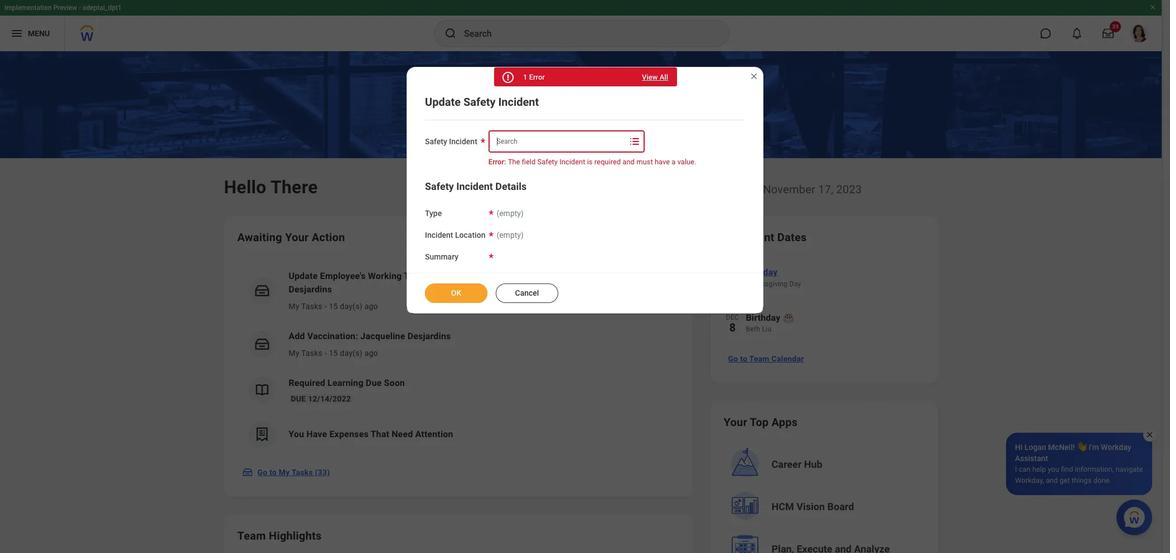 Task type: describe. For each thing, give the bounding box(es) containing it.
0 horizontal spatial due
[[291, 395, 306, 404]]

hcm vision board button
[[725, 487, 926, 528]]

career hub
[[772, 459, 823, 471]]

the
[[508, 158, 520, 166]]

8
[[729, 321, 736, 335]]

to for team
[[740, 355, 747, 364]]

dates
[[777, 231, 807, 244]]

update safety incident dialog
[[407, 67, 764, 314]]

need
[[392, 429, 413, 440]]

awaiting your action
[[237, 231, 345, 244]]

request
[[430, 271, 463, 282]]

your top apps
[[724, 416, 798, 429]]

beth
[[746, 326, 760, 334]]

update safety incident
[[425, 95, 539, 109]]

cancel
[[515, 289, 539, 298]]

(empty) for incident location
[[497, 231, 524, 240]]

a
[[672, 158, 676, 166]]

(33)
[[315, 469, 330, 477]]

mcneil!
[[1048, 443, 1075, 452]]

summary
[[425, 253, 458, 262]]

go for go to team calendar
[[728, 355, 738, 364]]

my inside button
[[279, 469, 290, 477]]

0 vertical spatial due
[[366, 378, 382, 389]]

inbox image
[[242, 467, 253, 479]]

working
[[368, 271, 402, 282]]

team highlights
[[237, 530, 322, 543]]

1 ago from the top
[[365, 302, 378, 311]]

🎂
[[783, 313, 794, 323]]

0 vertical spatial my
[[289, 302, 299, 311]]

logan
[[1025, 443, 1046, 452]]

- inside banner
[[79, 4, 81, 12]]

dashboard expenses image
[[253, 427, 270, 443]]

17,
[[818, 183, 833, 196]]

view
[[642, 73, 658, 81]]

employee's
[[320, 271, 366, 282]]

important
[[724, 231, 774, 244]]

top
[[750, 416, 769, 429]]

tasks inside button
[[292, 469, 313, 477]]

0 vertical spatial your
[[285, 231, 309, 244]]

important dates
[[724, 231, 807, 244]]

15 for second inbox image from the bottom
[[329, 302, 338, 311]]

1 day(s) from the top
[[340, 302, 363, 311]]

incident up summary
[[425, 231, 453, 240]]

action
[[312, 231, 345, 244]]

- for 2nd inbox image
[[325, 349, 327, 358]]

you
[[289, 429, 304, 440]]

field
[[522, 158, 536, 166]]

adeptai_dpt1
[[83, 4, 122, 12]]

hcm
[[772, 501, 794, 513]]

👋
[[1077, 443, 1087, 452]]

15 for 2nd inbox image
[[329, 349, 338, 358]]

to for my
[[269, 469, 277, 477]]

safety incident
[[425, 137, 477, 146]]

holiday
[[747, 267, 778, 278]]

update for update employee's working time: request flexible work arrangement: jacqueline desjardins
[[289, 271, 318, 282]]

profile logan mcneil element
[[1124, 21, 1155, 46]]

ok
[[451, 289, 461, 298]]

vision
[[797, 501, 825, 513]]

hello there main content
[[0, 51, 1162, 554]]

learning
[[328, 378, 363, 389]]

value.
[[677, 158, 696, 166]]

november
[[763, 183, 815, 196]]

vaccination:
[[307, 331, 358, 342]]

all
[[660, 73, 668, 81]]

you have expenses that need attention
[[289, 429, 453, 440]]

my tasks - 15 day(s) ago for 2nd inbox image
[[289, 349, 378, 358]]

2 day(s) from the top
[[340, 349, 363, 358]]

ok button
[[425, 284, 487, 303]]

desjardins inside update employee's working time: request flexible work arrangement: jacqueline desjardins
[[289, 284, 332, 295]]

have
[[655, 158, 670, 166]]

incident down update safety incident
[[449, 137, 477, 146]]

time:
[[404, 271, 427, 282]]

1 vertical spatial your
[[724, 416, 747, 429]]

implementation preview -   adeptai_dpt1
[[4, 4, 122, 12]]

i
[[1015, 466, 1017, 474]]

there
[[270, 177, 318, 198]]

dec
[[726, 314, 739, 322]]

and inside hi logan mcneil! 👋 i'm workday assistant i can help you find information, navigate workday, and get things done.
[[1046, 477, 1058, 485]]

add
[[289, 331, 305, 342]]

required
[[289, 378, 325, 389]]

tasks for 2nd inbox image
[[301, 349, 322, 358]]

1 horizontal spatial desjardins
[[408, 331, 451, 342]]

help
[[1032, 466, 1046, 474]]

1 inbox image from the top
[[253, 283, 270, 300]]

12/14/2022
[[308, 395, 351, 404]]

go to my tasks (33)
[[257, 469, 330, 477]]

information,
[[1075, 466, 1114, 474]]

notifications large image
[[1071, 28, 1083, 39]]

things
[[1072, 477, 1092, 485]]

birthday
[[746, 313, 780, 323]]

1 error
[[523, 73, 545, 81]]

required learning due soon
[[289, 378, 405, 389]]

i'm
[[1089, 443, 1099, 452]]

safety inside group
[[425, 181, 454, 193]]

inbox large image
[[1103, 28, 1114, 39]]

Safety Incident field
[[490, 132, 627, 152]]

implementation
[[4, 4, 52, 12]]

close update safety incident image
[[750, 72, 759, 81]]



Task type: locate. For each thing, give the bounding box(es) containing it.
(empty) for type
[[497, 209, 524, 218]]

team
[[749, 355, 769, 364], [237, 530, 266, 543]]

incident location
[[425, 231, 485, 240]]

update inside update employee's working time: request flexible work arrangement: jacqueline desjardins
[[289, 271, 318, 282]]

hi logan mcneil! 👋 i'm workday assistant i can help you find information, navigate workday, and get things done.
[[1015, 443, 1143, 485]]

my up add
[[289, 302, 299, 311]]

1 horizontal spatial and
[[1046, 477, 1058, 485]]

1 vertical spatial due
[[291, 395, 306, 404]]

details
[[495, 181, 527, 193]]

tasks down add
[[301, 349, 322, 358]]

1 vertical spatial update
[[289, 271, 318, 282]]

safety
[[463, 95, 496, 109], [425, 137, 447, 146], [537, 158, 558, 166], [425, 181, 454, 193]]

workday
[[1101, 443, 1131, 452]]

(empty) right location
[[497, 231, 524, 240]]

navigate
[[1116, 466, 1143, 474]]

due 12/14/2022
[[291, 395, 351, 404]]

1 vertical spatial and
[[1046, 477, 1058, 485]]

1 vertical spatial jacqueline
[[360, 331, 405, 342]]

done.
[[1093, 477, 1111, 485]]

career hub button
[[725, 445, 926, 485]]

0 vertical spatial inbox image
[[253, 283, 270, 300]]

1 horizontal spatial to
[[740, 355, 747, 364]]

1 vertical spatial go
[[257, 469, 267, 477]]

1 vertical spatial my tasks - 15 day(s) ago
[[289, 349, 378, 358]]

arrangement:
[[523, 271, 579, 282]]

important dates element
[[724, 259, 924, 346]]

to down beth
[[740, 355, 747, 364]]

hi
[[1015, 443, 1023, 452]]

hcm vision board
[[772, 501, 854, 513]]

my tasks - 15 day(s) ago up vaccination: on the bottom of page
[[289, 302, 378, 311]]

flexible
[[465, 271, 497, 282]]

my tasks - 15 day(s) ago for second inbox image from the bottom
[[289, 302, 378, 311]]

desjardins
[[289, 284, 332, 295], [408, 331, 451, 342]]

apps
[[772, 416, 798, 429]]

soon
[[384, 378, 405, 389]]

1 vertical spatial 15
[[329, 349, 338, 358]]

error:
[[488, 158, 506, 166]]

and inside update safety incident dialog
[[623, 158, 635, 166]]

highlights
[[269, 530, 322, 543]]

to right inbox icon
[[269, 469, 277, 477]]

friday,
[[728, 183, 760, 196]]

workday,
[[1015, 477, 1044, 485]]

awaiting your action list
[[237, 261, 679, 457]]

view all
[[642, 73, 668, 81]]

1 horizontal spatial go
[[728, 355, 738, 364]]

team left highlights
[[237, 530, 266, 543]]

go inside "go to my tasks (33)" button
[[257, 469, 267, 477]]

0 vertical spatial day(s)
[[340, 302, 363, 311]]

type
[[425, 209, 442, 218]]

jacqueline inside update employee's working time: request flexible work arrangement: jacqueline desjardins
[[582, 271, 626, 282]]

0 vertical spatial and
[[623, 158, 635, 166]]

2 vertical spatial tasks
[[292, 469, 313, 477]]

dec 8
[[726, 314, 739, 335]]

day(s) down add vaccination: jacqueline desjardins
[[340, 349, 363, 358]]

day
[[790, 281, 801, 288]]

1 vertical spatial day(s)
[[340, 349, 363, 358]]

go to team calendar
[[728, 355, 804, 364]]

desjardins down 'employee's'
[[289, 284, 332, 295]]

0 vertical spatial -
[[79, 4, 81, 12]]

1 vertical spatial inbox image
[[253, 336, 270, 353]]

hello
[[224, 177, 266, 198]]

inbox image down awaiting
[[253, 283, 270, 300]]

1 15 from the top
[[329, 302, 338, 311]]

my right inbox icon
[[279, 469, 290, 477]]

2 vertical spatial -
[[325, 349, 327, 358]]

liu
[[762, 326, 772, 334]]

cancel button
[[496, 284, 558, 303]]

2 vertical spatial my
[[279, 469, 290, 477]]

0 horizontal spatial jacqueline
[[360, 331, 405, 342]]

1 vertical spatial (empty)
[[497, 231, 524, 240]]

ago
[[365, 302, 378, 311], [365, 349, 378, 358]]

1 horizontal spatial update
[[425, 95, 461, 109]]

work
[[500, 271, 521, 282]]

0 vertical spatial go
[[728, 355, 738, 364]]

incident down error:
[[456, 181, 493, 193]]

find
[[1061, 466, 1073, 474]]

your left action
[[285, 231, 309, 244]]

incident
[[498, 95, 539, 109], [449, 137, 477, 146], [560, 158, 585, 166], [456, 181, 493, 193], [425, 231, 453, 240]]

go inside "go to team calendar" button
[[728, 355, 738, 364]]

1 my tasks - 15 day(s) ago from the top
[[289, 302, 378, 311]]

1 horizontal spatial team
[[749, 355, 769, 364]]

location
[[455, 231, 485, 240]]

search image
[[444, 27, 457, 40]]

0 horizontal spatial and
[[623, 158, 635, 166]]

update inside dialog
[[425, 95, 461, 109]]

0 horizontal spatial update
[[289, 271, 318, 282]]

1 vertical spatial my
[[289, 349, 299, 358]]

update employee's working time: request flexible work arrangement: jacqueline desjardins
[[289, 271, 626, 295]]

1 vertical spatial -
[[325, 302, 327, 311]]

book open image
[[253, 382, 270, 399]]

and left must
[[623, 158, 635, 166]]

15 up vaccination: on the bottom of page
[[329, 302, 338, 311]]

0 vertical spatial team
[[749, 355, 769, 364]]

error: the field safety incident is required and must have a value.
[[488, 158, 696, 166]]

it's friday, november 17, 2023
[[710, 183, 862, 196]]

career
[[772, 459, 802, 471]]

go to team calendar button
[[724, 348, 808, 370]]

- for second inbox image from the bottom
[[325, 302, 327, 311]]

and down you
[[1046, 477, 1058, 485]]

jacqueline
[[582, 271, 626, 282], [360, 331, 405, 342]]

2 inbox image from the top
[[253, 336, 270, 353]]

- down vaccination: on the bottom of page
[[325, 349, 327, 358]]

preview
[[53, 4, 77, 12]]

2 15 from the top
[[329, 349, 338, 358]]

due left soon
[[366, 378, 382, 389]]

incident left is
[[560, 158, 585, 166]]

and
[[623, 158, 635, 166], [1046, 477, 1058, 485]]

go for go to my tasks (33)
[[257, 469, 267, 477]]

1 horizontal spatial your
[[724, 416, 747, 429]]

update up the safety incident at the left top of page
[[425, 95, 461, 109]]

tasks left (33)
[[292, 469, 313, 477]]

thanksgiving
[[746, 281, 788, 288]]

0 vertical spatial tasks
[[301, 302, 322, 311]]

my down add
[[289, 349, 299, 358]]

1 vertical spatial tasks
[[301, 349, 322, 358]]

is
[[587, 158, 593, 166]]

1 horizontal spatial due
[[366, 378, 382, 389]]

go to my tasks (33) button
[[237, 462, 337, 484]]

incident down 1
[[498, 95, 539, 109]]

required
[[594, 158, 621, 166]]

0 horizontal spatial team
[[237, 530, 266, 543]]

15 down vaccination: on the bottom of page
[[329, 349, 338, 358]]

1 vertical spatial team
[[237, 530, 266, 543]]

nov
[[726, 268, 740, 276]]

ago down add vaccination: jacqueline desjardins
[[365, 349, 378, 358]]

tasks for second inbox image from the bottom
[[301, 302, 322, 311]]

inbox image
[[253, 283, 270, 300], [253, 336, 270, 353]]

it's
[[710, 183, 725, 196]]

2023
[[836, 183, 862, 196]]

jacqueline up soon
[[360, 331, 405, 342]]

(empty) down details
[[497, 209, 524, 218]]

get
[[1060, 477, 1070, 485]]

- up vaccination: on the bottom of page
[[325, 302, 327, 311]]

that
[[371, 429, 389, 440]]

1 horizontal spatial jacqueline
[[582, 271, 626, 282]]

1 (empty) from the top
[[497, 209, 524, 218]]

go down 8
[[728, 355, 738, 364]]

safety incident details
[[425, 181, 527, 193]]

jacqueline right arrangement:
[[582, 271, 626, 282]]

go
[[728, 355, 738, 364], [257, 469, 267, 477]]

to
[[740, 355, 747, 364], [269, 469, 277, 477]]

0 vertical spatial to
[[740, 355, 747, 364]]

1 vertical spatial to
[[269, 469, 277, 477]]

must
[[636, 158, 653, 166]]

holiday thanksgiving day
[[746, 267, 801, 288]]

0 vertical spatial update
[[425, 95, 461, 109]]

holiday button
[[746, 265, 924, 280]]

go right inbox icon
[[257, 469, 267, 477]]

0 horizontal spatial go
[[257, 469, 267, 477]]

my
[[289, 302, 299, 311], [289, 349, 299, 358], [279, 469, 290, 477]]

update
[[425, 95, 461, 109], [289, 271, 318, 282]]

0 vertical spatial desjardins
[[289, 284, 332, 295]]

exclamation image
[[504, 74, 512, 82]]

your left top
[[724, 416, 747, 429]]

tasks up add
[[301, 302, 322, 311]]

x image
[[1146, 431, 1154, 440]]

team inside button
[[749, 355, 769, 364]]

1 vertical spatial desjardins
[[408, 331, 451, 342]]

0 vertical spatial my tasks - 15 day(s) ago
[[289, 302, 378, 311]]

calendar
[[772, 355, 804, 364]]

desjardins down ok "button"
[[408, 331, 451, 342]]

- right preview
[[79, 4, 81, 12]]

add vaccination: jacqueline desjardins
[[289, 331, 451, 342]]

1
[[523, 73, 527, 81]]

0 vertical spatial ago
[[365, 302, 378, 311]]

birthday 🎂 beth liu
[[746, 313, 794, 334]]

0 vertical spatial (empty)
[[497, 209, 524, 218]]

safety incident details group
[[425, 180, 745, 263]]

awaiting
[[237, 231, 282, 244]]

2 (empty) from the top
[[497, 231, 524, 240]]

close environment banner image
[[1150, 4, 1156, 11]]

error
[[529, 73, 545, 81]]

my tasks - 15 day(s) ago down vaccination: on the bottom of page
[[289, 349, 378, 358]]

team left calendar
[[749, 355, 769, 364]]

2 my tasks - 15 day(s) ago from the top
[[289, 349, 378, 358]]

prompts image
[[628, 135, 641, 148]]

0 horizontal spatial to
[[269, 469, 277, 477]]

0 vertical spatial 15
[[329, 302, 338, 311]]

inbox image left add
[[253, 336, 270, 353]]

0 vertical spatial jacqueline
[[582, 271, 626, 282]]

day(s)
[[340, 302, 363, 311], [340, 349, 363, 358]]

ago up add vaccination: jacqueline desjardins
[[365, 302, 378, 311]]

0 horizontal spatial your
[[285, 231, 309, 244]]

expenses
[[329, 429, 369, 440]]

you have expenses that need attention button
[[237, 413, 679, 457]]

attention
[[415, 429, 453, 440]]

update for update safety incident
[[425, 95, 461, 109]]

day(s) down 'employee's'
[[340, 302, 363, 311]]

0 horizontal spatial desjardins
[[289, 284, 332, 295]]

implementation preview -   adeptai_dpt1 banner
[[0, 0, 1162, 51]]

1 vertical spatial ago
[[365, 349, 378, 358]]

due down required
[[291, 395, 306, 404]]

hello there
[[224, 177, 318, 198]]

update left 'employee's'
[[289, 271, 318, 282]]

2 ago from the top
[[365, 349, 378, 358]]



Task type: vqa. For each thing, say whether or not it's contained in the screenshot.
7th "Completed"
no



